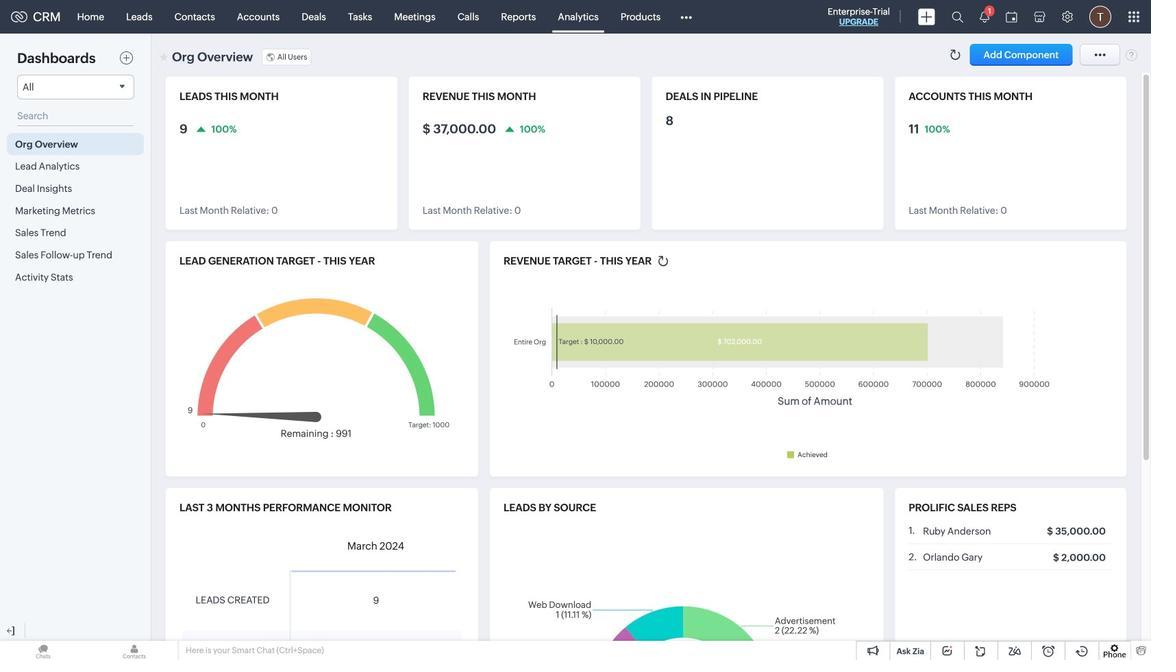 Task type: locate. For each thing, give the bounding box(es) containing it.
create menu image
[[919, 9, 936, 25]]

profile image
[[1090, 6, 1112, 28]]

Search text field
[[17, 106, 134, 126]]

signals element
[[972, 0, 998, 34]]

create menu element
[[911, 0, 944, 33]]

calendar image
[[1007, 11, 1018, 22]]

None button
[[971, 44, 1073, 66]]

None field
[[17, 75, 134, 99]]



Task type: vqa. For each thing, say whether or not it's contained in the screenshot.
Chats image
yes



Task type: describe. For each thing, give the bounding box(es) containing it.
chats image
[[0, 641, 86, 660]]

search image
[[952, 11, 964, 23]]

profile element
[[1082, 0, 1120, 33]]

logo image
[[11, 11, 27, 22]]

contacts image
[[91, 641, 178, 660]]

search element
[[944, 0, 972, 34]]

Other Modules field
[[672, 6, 702, 28]]

help image
[[1127, 49, 1138, 61]]



